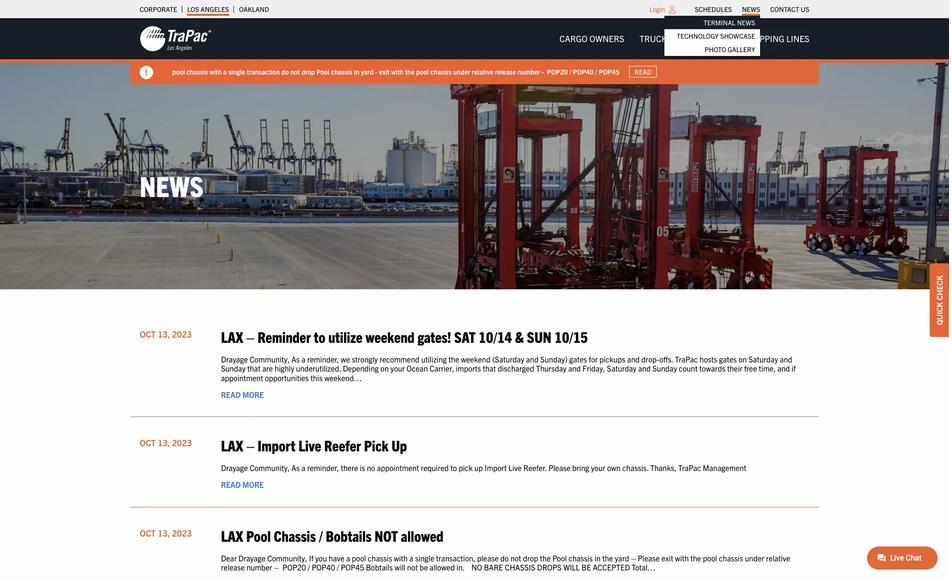 Task type: locate. For each thing, give the bounding box(es) containing it.
weekend up recommend
[[366, 327, 415, 346]]

1 horizontal spatial exit
[[662, 554, 674, 563]]

bring
[[573, 463, 590, 473]]

that right imports
[[483, 364, 496, 374]]

please right accepted
[[638, 554, 660, 563]]

read more link inside lax – import live reefer pick up article
[[221, 480, 264, 490]]

import
[[258, 436, 296, 455], [485, 463, 507, 473]]

0 vertical spatial news
[[742, 5, 761, 13]]

appointment down "up"
[[377, 463, 419, 473]]

pop45 inside dear drayage community, if you have a pool chassis with a single transaction, please do not drop the pool chassis in the yard – please exit with the pool chassis under relative release number –  pop20 / pop40 / pop45 bobtails will not be allowed in.    no bare chassis drops will be accepted total…
[[341, 563, 364, 572]]

1 vertical spatial to
[[451, 463, 457, 473]]

1 horizontal spatial please
[[638, 554, 660, 563]]

saturday
[[749, 355, 779, 364], [607, 364, 637, 374]]

1 lax from the top
[[221, 327, 243, 346]]

to inside lax – import live reefer pick up article
[[451, 463, 457, 473]]

in
[[354, 67, 360, 76], [595, 554, 601, 563]]

community, inside lax – import live reefer pick up article
[[250, 463, 290, 473]]

1 vertical spatial as
[[292, 463, 300, 473]]

2 more from the top
[[243, 480, 264, 490]]

oct 13, 2023 for lax – reminder to utilize weekend gates!   sat 10/14 & sun 10/15
[[140, 329, 192, 340]]

single inside dear drayage community, if you have a pool chassis with a single transaction, please do not drop the pool chassis in the yard – please exit with the pool chassis under relative release number –  pop20 / pop40 / pop45 bobtails will not be allowed in.    no bare chassis drops will be accepted total…
[[415, 554, 435, 563]]

reminder, down lax – import live reefer pick up
[[307, 463, 339, 473]]

pop45 down owners
[[599, 67, 620, 76]]

drayage for lax – reminder to utilize weekend gates!   sat 10/14 & sun 10/15
[[221, 355, 248, 364]]

on
[[739, 355, 747, 364], [381, 364, 389, 374]]

2 sunday from the left
[[653, 364, 677, 374]]

the inside drayage community, as a reminder, we strongly recommend utilizing the weekend (saturday and sunday) gates for pickups and drop-offs. trapac hosts gates on saturday and sunday that are highly underutilized. depending on your ocean carrier, imports that discharged thursday and friday, saturday and sunday count towards their free time, and if appointment opportunities this weekend…
[[449, 355, 459, 364]]

on right strongly
[[381, 364, 389, 374]]

carrier,
[[430, 364, 454, 374]]

on left time,
[[739, 355, 747, 364]]

shipping lines
[[746, 33, 810, 44]]

bobtails
[[326, 526, 372, 545], [366, 563, 393, 572]]

1 vertical spatial oct 13, 2023
[[140, 437, 192, 448]]

10/15
[[555, 327, 588, 346]]

news for news terminal news technology showcase photo gallery
[[742, 5, 761, 13]]

photo gallery link
[[665, 43, 761, 56]]

1 oct 13, 2023 from the top
[[140, 329, 192, 340]]

read inside lax – import live reefer pick up article
[[221, 480, 241, 490]]

1 horizontal spatial sunday
[[653, 364, 677, 374]]

their
[[728, 364, 743, 374]]

your inside lax – import live reefer pick up article
[[591, 463, 606, 473]]

1 sunday from the left
[[221, 364, 246, 374]]

a right highly at the bottom of the page
[[302, 355, 306, 364]]

0 horizontal spatial gates
[[570, 355, 587, 364]]

1 vertical spatial pop45
[[341, 563, 364, 572]]

drop inside dear drayage community, if you have a pool chassis with a single transaction, please do not drop the pool chassis in the yard – please exit with the pool chassis under relative release number –  pop20 / pop40 / pop45 bobtails will not be allowed in.    no bare chassis drops will be accepted total…
[[523, 554, 539, 563]]

(saturday
[[493, 355, 525, 364]]

-
[[375, 67, 378, 76], [542, 67, 544, 76]]

be
[[582, 563, 591, 572]]

your
[[391, 364, 405, 374], [591, 463, 606, 473]]

0 vertical spatial read
[[635, 67, 652, 76]]

banner containing cargo owners
[[0, 18, 950, 84]]

reminder, up this
[[307, 355, 339, 364]]

bobtails up have
[[326, 526, 372, 545]]

do right transaction
[[282, 67, 289, 76]]

lax – reminder to utilize weekend gates!   sat 10/14 & sun 10/15 article
[[130, 318, 819, 417]]

that left "are"
[[247, 364, 261, 374]]

read more
[[221, 390, 264, 400], [221, 480, 264, 490]]

1 vertical spatial pop20
[[283, 563, 306, 572]]

technology showcase link
[[665, 29, 761, 43]]

reminder, inside drayage community, as a reminder, we strongly recommend utilizing the weekend (saturday and sunday) gates for pickups and drop-offs. trapac hosts gates on saturday and sunday that are highly underutilized. depending on your ocean carrier, imports that discharged thursday and friday, saturday and sunday count towards their free time, and if appointment opportunities this weekend…
[[307, 355, 339, 364]]

number
[[518, 67, 540, 76], [247, 563, 272, 572]]

and left sunday)
[[526, 355, 539, 364]]

0 vertical spatial number
[[518, 67, 540, 76]]

1 vertical spatial number
[[247, 563, 272, 572]]

read more link for reminder
[[221, 390, 264, 400]]

0 vertical spatial import
[[258, 436, 296, 455]]

corporate link
[[140, 2, 177, 16]]

2 oct from the top
[[140, 437, 156, 448]]

a inside drayage community, as a reminder, we strongly recommend utilizing the weekend (saturday and sunday) gates for pickups and drop-offs. trapac hosts gates on saturday and sunday that are highly underutilized. depending on your ocean carrier, imports that discharged thursday and friday, saturday and sunday count towards their free time, and if appointment opportunities this weekend…
[[302, 355, 306, 364]]

1 vertical spatial lax
[[221, 436, 243, 455]]

saturday right friday,
[[607, 364, 637, 374]]

0 vertical spatial drop
[[302, 67, 315, 76]]

2 read more link from the top
[[221, 480, 264, 490]]

1 vertical spatial live
[[509, 463, 522, 473]]

– for import
[[246, 436, 255, 455]]

2 vertical spatial community,
[[267, 554, 307, 563]]

0 horizontal spatial relative
[[472, 67, 494, 76]]

1 horizontal spatial to
[[451, 463, 457, 473]]

community, for import
[[250, 463, 290, 473]]

oct inside "lax pool chassis / bobtails not allowed" article
[[140, 528, 156, 539]]

pop20 left if
[[283, 563, 306, 572]]

drayage
[[221, 355, 248, 364], [221, 463, 248, 473], [239, 554, 266, 563]]

the
[[405, 67, 415, 76], [449, 355, 459, 364], [540, 554, 551, 563], [603, 554, 613, 563], [691, 554, 702, 563]]

read inside lax – reminder to utilize weekend gates!   sat 10/14 & sun 10/15 article
[[221, 390, 241, 400]]

imports
[[456, 364, 481, 374]]

pop40 inside dear drayage community, if you have a pool chassis with a single transaction, please do not drop the pool chassis in the yard – please exit with the pool chassis under relative release number –  pop20 / pop40 / pop45 bobtails will not be allowed in.    no bare chassis drops will be accepted total…
[[312, 563, 335, 572]]

and left drop-
[[628, 355, 640, 364]]

1 vertical spatial under
[[745, 554, 765, 563]]

oct inside lax – import live reefer pick up article
[[140, 437, 156, 448]]

1 vertical spatial read more
[[221, 480, 264, 490]]

1 vertical spatial do
[[501, 554, 509, 563]]

1 horizontal spatial import
[[485, 463, 507, 473]]

1 vertical spatial your
[[591, 463, 606, 473]]

community,
[[250, 355, 290, 364], [250, 463, 290, 473], [267, 554, 307, 563]]

gates
[[570, 355, 587, 364], [719, 355, 737, 364]]

allowed right be
[[430, 563, 455, 572]]

0 horizontal spatial your
[[391, 364, 405, 374]]

saturday right the their
[[749, 355, 779, 364]]

– inside dear drayage community, if you have a pool chassis with a single transaction, please do not drop the pool chassis in the yard – please exit with the pool chassis under relative release number –  pop20 / pop40 / pop45 bobtails will not be allowed in.    no bare chassis drops will be accepted total…
[[631, 554, 636, 563]]

0 horizontal spatial exit
[[379, 67, 390, 76]]

3 oct 13, 2023 from the top
[[140, 528, 192, 539]]

13, for lax – import live reefer pick up
[[158, 437, 170, 448]]

that
[[247, 364, 261, 374], [483, 364, 496, 374]]

more inside lax – import live reefer pick up article
[[243, 480, 264, 490]]

2023 inside "lax pool chassis / bobtails not allowed" article
[[172, 528, 192, 539]]

more for import
[[243, 480, 264, 490]]

drayage inside lax – import live reefer pick up article
[[221, 463, 248, 473]]

2 horizontal spatial pool
[[553, 554, 567, 563]]

1 read more from the top
[[221, 390, 264, 400]]

appointment inside drayage community, as a reminder, we strongly recommend utilizing the weekend (saturday and sunday) gates for pickups and drop-offs. trapac hosts gates on saturday and sunday that are highly underutilized. depending on your ocean carrier, imports that discharged thursday and friday, saturday and sunday count towards their free time, and if appointment opportunities this weekend…
[[221, 373, 263, 383]]

1 as from the top
[[292, 355, 300, 364]]

1 horizontal spatial -
[[542, 67, 544, 76]]

0 horizontal spatial sunday
[[221, 364, 246, 374]]

your left the own
[[591, 463, 606, 473]]

a for there
[[302, 463, 306, 473]]

2 reminder, from the top
[[307, 463, 339, 473]]

0 horizontal spatial not
[[290, 67, 300, 76]]

under inside banner
[[453, 67, 471, 76]]

yard inside dear drayage community, if you have a pool chassis with a single transaction, please do not drop the pool chassis in the yard – please exit with the pool chassis under relative release number –  pop20 / pop40 / pop45 bobtails will not be allowed in.    no bare chassis drops will be accepted total…
[[615, 554, 630, 563]]

0 vertical spatial more
[[243, 390, 264, 400]]

drayage community, as a reminder, we strongly recommend utilizing the weekend (saturday and sunday) gates for pickups and drop-offs. trapac hosts gates on saturday and sunday that are highly underutilized. depending on your ocean carrier, imports that discharged thursday and friday, saturday and sunday count towards their free time, and if appointment opportunities this weekend…
[[221, 355, 796, 383]]

2 2023 from the top
[[172, 437, 192, 448]]

1 oct from the top
[[140, 329, 156, 340]]

schedules
[[695, 5, 732, 13]]

trapac right offs.
[[675, 355, 698, 364]]

pop45 right you
[[341, 563, 364, 572]]

1 vertical spatial release
[[221, 563, 245, 572]]

0 vertical spatial pop20
[[547, 67, 568, 76]]

reefer
[[324, 436, 361, 455]]

read more link
[[221, 390, 264, 400], [221, 480, 264, 490]]

0 vertical spatial live
[[299, 436, 321, 455]]

menu bar containing news terminal news technology showcase photo gallery
[[665, 2, 815, 56]]

1 vertical spatial 13,
[[158, 437, 170, 448]]

oct 13, 2023 for lax pool chassis / bobtails not allowed
[[140, 528, 192, 539]]

– for reminder
[[246, 327, 255, 346]]

1 horizontal spatial yard
[[615, 554, 630, 563]]

0 vertical spatial reminder,
[[307, 355, 339, 364]]

thanks,
[[651, 463, 677, 473]]

as inside drayage community, as a reminder, we strongly recommend utilizing the weekend (saturday and sunday) gates for pickups and drop-offs. trapac hosts gates on saturday and sunday that are highly underutilized. depending on your ocean carrier, imports that discharged thursday and friday, saturday and sunday count towards their free time, and if appointment opportunities this weekend…
[[292, 355, 300, 364]]

0 vertical spatial pool
[[317, 67, 330, 76]]

13, inside lax – import live reefer pick up article
[[158, 437, 170, 448]]

news for news
[[140, 168, 204, 203]]

0 horizontal spatial weekend
[[366, 327, 415, 346]]

read for lax – import live reefer pick up
[[221, 480, 241, 490]]

read more link inside lax – reminder to utilize weekend gates!   sat 10/14 & sun 10/15 article
[[221, 390, 264, 400]]

2 13, from the top
[[158, 437, 170, 448]]

1 horizontal spatial pool
[[317, 67, 330, 76]]

2023 inside lax – import live reefer pick up article
[[172, 437, 192, 448]]

please inside dear drayage community, if you have a pool chassis with a single transaction, please do not drop the pool chassis in the yard – please exit with the pool chassis under relative release number –  pop20 / pop40 / pop45 bobtails will not be allowed in.    no bare chassis drops will be accepted total…
[[638, 554, 660, 563]]

accepted
[[593, 563, 630, 572]]

0 vertical spatial under
[[453, 67, 471, 76]]

weekend down sat
[[461, 355, 491, 364]]

drop right 'bare'
[[523, 554, 539, 563]]

0 vertical spatial oct 13, 2023
[[140, 329, 192, 340]]

oct for lax pool chassis / bobtails not allowed
[[140, 528, 156, 539]]

1 vertical spatial oct
[[140, 437, 156, 448]]

more for reminder
[[243, 390, 264, 400]]

3 2023 from the top
[[172, 528, 192, 539]]

0 horizontal spatial single
[[228, 67, 245, 76]]

will
[[564, 563, 580, 572]]

a for transaction
[[223, 67, 227, 76]]

0 horizontal spatial that
[[247, 364, 261, 374]]

oct inside lax – reminder to utilize weekend gates!   sat 10/14 & sun 10/15 article
[[140, 329, 156, 340]]

banner
[[0, 18, 950, 84]]

menu bar
[[665, 2, 815, 56], [552, 29, 818, 48]]

read inside banner
[[635, 67, 652, 76]]

/ left you
[[308, 563, 310, 572]]

2 vertical spatial read
[[221, 480, 241, 490]]

1 reminder, from the top
[[307, 355, 339, 364]]

release
[[495, 67, 516, 76], [221, 563, 245, 572]]

pick
[[459, 463, 473, 473]]

1 read more link from the top
[[221, 390, 264, 400]]

1 vertical spatial trapac
[[679, 463, 702, 473]]

gates!
[[418, 327, 451, 346]]

a down lax – import live reefer pick up
[[302, 463, 306, 473]]

oct 13, 2023 inside "lax pool chassis / bobtails not allowed" article
[[140, 528, 192, 539]]

0 horizontal spatial pop20
[[283, 563, 306, 572]]

0 vertical spatial –
[[246, 327, 255, 346]]

1 horizontal spatial in
[[595, 554, 601, 563]]

0 horizontal spatial release
[[221, 563, 245, 572]]

2 as from the top
[[292, 463, 300, 473]]

technology
[[677, 32, 719, 40]]

oct 13, 2023 for lax – import live reefer pick up
[[140, 437, 192, 448]]

2023
[[172, 329, 192, 340], [172, 437, 192, 448], [172, 528, 192, 539]]

to inside lax – reminder to utilize weekend gates!   sat 10/14 & sun 10/15 article
[[314, 327, 326, 346]]

news
[[742, 5, 761, 13], [737, 18, 756, 27], [140, 168, 204, 203]]

drop right transaction
[[302, 67, 315, 76]]

13, inside lax – reminder to utilize weekend gates!   sat 10/14 & sun 10/15 article
[[158, 329, 170, 340]]

angeles
[[201, 5, 229, 13]]

chassis
[[186, 67, 208, 76], [331, 67, 353, 76], [431, 67, 452, 76], [368, 554, 392, 563], [569, 554, 593, 563], [719, 554, 744, 563]]

companies
[[684, 33, 731, 44]]

reminder, inside lax – import live reefer pick up article
[[307, 463, 339, 473]]

sunday
[[221, 364, 246, 374], [653, 364, 677, 374]]

drayage inside drayage community, as a reminder, we strongly recommend utilizing the weekend (saturday and sunday) gates for pickups and drop-offs. trapac hosts gates on saturday and sunday that are highly underutilized. depending on your ocean carrier, imports that discharged thursday and friday, saturday and sunday count towards their free time, and if appointment opportunities this weekend…
[[221, 355, 248, 364]]

2 vertical spatial oct
[[140, 528, 156, 539]]

2 vertical spatial news
[[140, 168, 204, 203]]

pop40 down lax pool chassis / bobtails not allowed at bottom
[[312, 563, 335, 572]]

pop40 down the cargo owners link
[[573, 67, 594, 76]]

have
[[329, 554, 345, 563]]

sunday left count
[[653, 364, 677, 374]]

1 vertical spatial –
[[246, 436, 255, 455]]

0 vertical spatial lax
[[221, 327, 243, 346]]

/ down cargo
[[570, 67, 572, 76]]

0 vertical spatial read more
[[221, 390, 264, 400]]

0 vertical spatial oct
[[140, 329, 156, 340]]

0 vertical spatial your
[[391, 364, 405, 374]]

1 vertical spatial single
[[415, 554, 435, 563]]

2 read more from the top
[[221, 480, 264, 490]]

1 horizontal spatial drop
[[523, 554, 539, 563]]

transaction,
[[436, 554, 476, 563]]

community, inside drayage community, as a reminder, we strongly recommend utilizing the weekend (saturday and sunday) gates for pickups and drop-offs. trapac hosts gates on saturday and sunday that are highly underutilized. depending on your ocean carrier, imports that discharged thursday and friday, saturday and sunday count towards their free time, and if appointment opportunities this weekend…
[[250, 355, 290, 364]]

more inside lax – reminder to utilize weekend gates!   sat 10/14 & sun 10/15 article
[[243, 390, 264, 400]]

pop20 inside banner
[[547, 67, 568, 76]]

contact
[[771, 5, 800, 13]]

pop20 down cargo
[[547, 67, 568, 76]]

2023 for lax – import live reefer pick up
[[172, 437, 192, 448]]

in inside dear drayage community, if you have a pool chassis with a single transaction, please do not drop the pool chassis in the yard – please exit with the pool chassis under relative release number –  pop20 / pop40 / pop45 bobtails will not be allowed in.    no bare chassis drops will be accepted total…
[[595, 554, 601, 563]]

allowed up be
[[401, 526, 444, 545]]

oct
[[140, 329, 156, 340], [140, 437, 156, 448], [140, 528, 156, 539]]

and right time,
[[780, 355, 793, 364]]

sun
[[527, 327, 552, 346]]

to left the 'pick'
[[451, 463, 457, 473]]

and
[[526, 355, 539, 364], [628, 355, 640, 364], [780, 355, 793, 364], [569, 364, 581, 374], [639, 364, 651, 374], [778, 364, 790, 374]]

/ down the cargo owners link
[[596, 67, 597, 76]]

transaction
[[247, 67, 280, 76]]

thursday
[[536, 364, 567, 374]]

please left bring
[[549, 463, 571, 473]]

0 vertical spatial in
[[354, 67, 360, 76]]

please
[[549, 463, 571, 473], [638, 554, 660, 563]]

single left transaction
[[228, 67, 245, 76]]

with
[[209, 67, 222, 76], [391, 67, 404, 76], [394, 554, 408, 563], [675, 554, 689, 563]]

as down lax – import live reefer pick up
[[292, 463, 300, 473]]

0 horizontal spatial -
[[375, 67, 378, 76]]

do right please
[[501, 554, 509, 563]]

/ up you
[[319, 526, 323, 545]]

0 vertical spatial please
[[549, 463, 571, 473]]

1 vertical spatial relative
[[766, 554, 791, 563]]

menu containing terminal news
[[665, 16, 761, 56]]

13, inside "lax pool chassis / bobtails not allowed" article
[[158, 528, 170, 539]]

0 horizontal spatial live
[[299, 436, 321, 455]]

exit inside dear drayage community, if you have a pool chassis with a single transaction, please do not drop the pool chassis in the yard – please exit with the pool chassis under relative release number –  pop20 / pop40 / pop45 bobtails will not be allowed in.    no bare chassis drops will be accepted total…
[[662, 554, 674, 563]]

1 horizontal spatial pop40
[[573, 67, 594, 76]]

oct 13, 2023 inside lax – reminder to utilize weekend gates!   sat 10/14 & sun 10/15 article
[[140, 329, 192, 340]]

2 vertical spatial pool
[[553, 554, 567, 563]]

sunday left "are"
[[221, 364, 246, 374]]

pop40
[[573, 67, 594, 76], [312, 563, 335, 572]]

to left "utilize" at the bottom left of the page
[[314, 327, 326, 346]]

0 vertical spatial drayage
[[221, 355, 248, 364]]

weekend
[[366, 327, 415, 346], [461, 355, 491, 364]]

1 horizontal spatial live
[[509, 463, 522, 473]]

a left transaction
[[223, 67, 227, 76]]

terminal news link
[[665, 16, 761, 29]]

1 that from the left
[[247, 364, 261, 374]]

read
[[635, 67, 652, 76], [221, 390, 241, 400], [221, 480, 241, 490]]

read more inside lax – import live reefer pick up article
[[221, 480, 264, 490]]

2 vertical spatial –
[[631, 554, 636, 563]]

reminder,
[[307, 355, 339, 364], [307, 463, 339, 473]]

read for lax – reminder to utilize weekend gates!   sat 10/14 & sun 10/15
[[221, 390, 241, 400]]

3 13, from the top
[[158, 528, 170, 539]]

allowed
[[401, 526, 444, 545], [430, 563, 455, 572]]

0 vertical spatial trapac
[[675, 355, 698, 364]]

pickups
[[600, 355, 626, 364]]

2 vertical spatial lax
[[221, 526, 243, 545]]

pop20
[[547, 67, 568, 76], [283, 563, 306, 572]]

2 oct 13, 2023 from the top
[[140, 437, 192, 448]]

not right 'bare'
[[511, 554, 522, 563]]

1 vertical spatial allowed
[[430, 563, 455, 572]]

0 horizontal spatial to
[[314, 327, 326, 346]]

1 horizontal spatial pop20
[[547, 67, 568, 76]]

/
[[570, 67, 572, 76], [596, 67, 597, 76], [319, 526, 323, 545], [308, 563, 310, 572], [337, 563, 339, 572]]

3 oct from the top
[[140, 528, 156, 539]]

2 vertical spatial 2023
[[172, 528, 192, 539]]

1 horizontal spatial on
[[739, 355, 747, 364]]

1 2023 from the top
[[172, 329, 192, 340]]

1 more from the top
[[243, 390, 264, 400]]

1 vertical spatial pop40
[[312, 563, 335, 572]]

read more inside lax – reminder to utilize weekend gates!   sat 10/14 & sun 10/15 article
[[221, 390, 264, 400]]

bobtails left the will
[[366, 563, 393, 572]]

1 vertical spatial exit
[[662, 554, 674, 563]]

2023 inside lax – reminder to utilize weekend gates!   sat 10/14 & sun 10/15 article
[[172, 329, 192, 340]]

gates left for
[[570, 355, 587, 364]]

as up opportunities
[[292, 355, 300, 364]]

friday,
[[583, 364, 606, 374]]

not right transaction
[[290, 67, 300, 76]]

3 lax from the top
[[221, 526, 243, 545]]

0 horizontal spatial pop45
[[341, 563, 364, 572]]

discharged
[[498, 364, 535, 374]]

release inside dear drayage community, if you have a pool chassis with a single transaction, please do not drop the pool chassis in the yard – please exit with the pool chassis under relative release number –  pop20 / pop40 / pop45 bobtails will not be allowed in.    no bare chassis drops will be accepted total…
[[221, 563, 245, 572]]

1 vertical spatial appointment
[[377, 463, 419, 473]]

as for reminder
[[292, 355, 300, 364]]

own
[[607, 463, 621, 473]]

live left reefer
[[299, 436, 321, 455]]

/ right you
[[337, 563, 339, 572]]

reminder
[[258, 327, 311, 346]]

not
[[290, 67, 300, 76], [511, 554, 522, 563], [407, 563, 418, 572]]

trapac inside drayage community, as a reminder, we strongly recommend utilizing the weekend (saturday and sunday) gates for pickups and drop-offs. trapac hosts gates on saturday and sunday that are highly underutilized. depending on your ocean carrier, imports that discharged thursday and friday, saturday and sunday count towards their free time, and if appointment opportunities this weekend…
[[675, 355, 698, 364]]

oct for lax – import live reefer pick up
[[140, 437, 156, 448]]

2 lax from the top
[[221, 436, 243, 455]]

menu
[[665, 16, 761, 56]]

read more for import
[[221, 480, 264, 490]]

0 vertical spatial 13,
[[158, 329, 170, 340]]

reefer.
[[524, 463, 547, 473]]

gates right hosts
[[719, 355, 737, 364]]

live left reefer.
[[509, 463, 522, 473]]

trapac right thanks,
[[679, 463, 702, 473]]

will
[[395, 563, 406, 572]]

weekend inside drayage community, as a reminder, we strongly recommend utilizing the weekend (saturday and sunday) gates for pickups and drop-offs. trapac hosts gates on saturday and sunday that are highly underutilized. depending on your ocean carrier, imports that discharged thursday and friday, saturday and sunday count towards their free time, and if appointment opportunities this weekend…
[[461, 355, 491, 364]]

not left be
[[407, 563, 418, 572]]

oct 13, 2023 inside lax – import live reefer pick up article
[[140, 437, 192, 448]]

your left ocean
[[391, 364, 405, 374]]

appointment left highly at the bottom of the page
[[221, 373, 263, 383]]

0 vertical spatial read more link
[[221, 390, 264, 400]]

lines
[[787, 33, 810, 44]]

2 gates from the left
[[719, 355, 737, 364]]

single right the will
[[415, 554, 435, 563]]

as inside lax – import live reefer pick up article
[[292, 463, 300, 473]]

1 horizontal spatial release
[[495, 67, 516, 76]]

1 13, from the top
[[158, 329, 170, 340]]



Task type: describe. For each thing, give the bounding box(es) containing it.
required
[[421, 463, 449, 473]]

opportunities
[[265, 373, 309, 383]]

1 vertical spatial import
[[485, 463, 507, 473]]

your inside drayage community, as a reminder, we strongly recommend utilizing the weekend (saturday and sunday) gates for pickups and drop-offs. trapac hosts gates on saturday and sunday that are highly underutilized. depending on your ocean carrier, imports that discharged thursday and friday, saturday and sunday count towards their free time, and if appointment opportunities this weekend…
[[391, 364, 405, 374]]

news terminal news technology showcase photo gallery
[[677, 5, 761, 54]]

los angeles
[[187, 5, 229, 13]]

as for import
[[292, 463, 300, 473]]

0 vertical spatial exit
[[379, 67, 390, 76]]

under inside dear drayage community, if you have a pool chassis with a single transaction, please do not drop the pool chassis in the yard – please exit with the pool chassis under relative release number –  pop20 / pop40 / pop45 bobtails will not be allowed in.    no bare chassis drops will be accepted total…
[[745, 554, 765, 563]]

bare
[[484, 563, 503, 572]]

reminder, for live
[[307, 463, 339, 473]]

1 - from the left
[[375, 67, 378, 76]]

login link
[[650, 5, 666, 13]]

menu bar containing cargo owners
[[552, 29, 818, 48]]

number inside dear drayage community, if you have a pool chassis with a single transaction, please do not drop the pool chassis in the yard – please exit with the pool chassis under relative release number –  pop20 / pop40 / pop45 bobtails will not be allowed in.    no bare chassis drops will be accepted total…
[[247, 563, 272, 572]]

oakland link
[[239, 2, 269, 16]]

do inside dear drayage community, if you have a pool chassis with a single transaction, please do not drop the pool chassis in the yard – please exit with the pool chassis under relative release number –  pop20 / pop40 / pop45 bobtails will not be allowed in.    no bare chassis drops will be accepted total…
[[501, 554, 509, 563]]

relative inside dear drayage community, if you have a pool chassis with a single transaction, please do not drop the pool chassis in the yard – please exit with the pool chassis under relative release number –  pop20 / pop40 / pop45 bobtails will not be allowed in.    no bare chassis drops will be accepted total…
[[766, 554, 791, 563]]

10/14
[[479, 327, 512, 346]]

0 horizontal spatial in
[[354, 67, 360, 76]]

los angeles link
[[187, 2, 229, 16]]

cargo owners
[[560, 33, 625, 44]]

time,
[[759, 364, 776, 374]]

1 horizontal spatial not
[[407, 563, 418, 572]]

are
[[262, 364, 273, 374]]

up
[[392, 436, 407, 455]]

2 that from the left
[[483, 364, 496, 374]]

0 horizontal spatial drop
[[302, 67, 315, 76]]

weekend…
[[324, 373, 362, 383]]

utilizing
[[421, 355, 447, 364]]

total…
[[632, 563, 656, 572]]

drops
[[537, 563, 562, 572]]

read more link for import
[[221, 480, 264, 490]]

0 horizontal spatial on
[[381, 364, 389, 374]]

0 vertical spatial pop40
[[573, 67, 594, 76]]

and left friday,
[[569, 364, 581, 374]]

drayage inside dear drayage community, if you have a pool chassis with a single transaction, please do not drop the pool chassis in the yard – please exit with the pool chassis under relative release number –  pop20 / pop40 / pop45 bobtails will not be allowed in.    no bare chassis drops will be accepted total…
[[239, 554, 266, 563]]

if
[[309, 554, 314, 563]]

cargo
[[560, 33, 588, 44]]

lax – import live reefer pick up article
[[130, 427, 819, 508]]

0 vertical spatial bobtails
[[326, 526, 372, 545]]

1 gates from the left
[[570, 355, 587, 364]]

you
[[315, 554, 327, 563]]

lax pool chassis / bobtails not allowed article
[[130, 517, 819, 582]]

up
[[475, 463, 483, 473]]

0 vertical spatial allowed
[[401, 526, 444, 545]]

owners
[[590, 33, 625, 44]]

community, for reminder
[[250, 355, 290, 364]]

please
[[477, 554, 499, 563]]

trucking
[[640, 33, 682, 44]]

lax for lax pool chassis / bobtails not allowed
[[221, 526, 243, 545]]

no
[[367, 463, 375, 473]]

0 vertical spatial weekend
[[366, 327, 415, 346]]

terminal
[[704, 18, 736, 27]]

management
[[703, 463, 747, 473]]

reminder, for to
[[307, 355, 339, 364]]

oct for lax – reminder to utilize weekend gates!   sat 10/14 & sun 10/15
[[140, 329, 156, 340]]

chassis
[[274, 526, 316, 545]]

13, for lax – reminder to utilize weekend gates!   sat 10/14 & sun 10/15
[[158, 329, 170, 340]]

lax – import live reefer pick up
[[221, 436, 407, 455]]

solid image
[[140, 66, 153, 79]]

not
[[375, 526, 398, 545]]

we
[[341, 355, 350, 364]]

dear
[[221, 554, 237, 563]]

depending
[[343, 364, 379, 374]]

lax – reminder to utilize weekend gates!   sat 10/14 & sun 10/15
[[221, 327, 588, 346]]

strongly
[[352, 355, 378, 364]]

allowed inside dear drayage community, if you have a pool chassis with a single transaction, please do not drop the pool chassis in the yard – please exit with the pool chassis under relative release number –  pop20 / pop40 / pop45 bobtails will not be allowed in.    no bare chassis drops will be accepted total…
[[430, 563, 455, 572]]

there
[[341, 463, 358, 473]]

chassis
[[505, 563, 536, 572]]

a right the will
[[410, 554, 414, 563]]

count
[[679, 364, 698, 374]]

bobtails inside dear drayage community, if you have a pool chassis with a single transaction, please do not drop the pool chassis in the yard – please exit with the pool chassis under relative release number –  pop20 / pop40 / pop45 bobtails will not be allowed in.    no bare chassis drops will be accepted total…
[[366, 563, 393, 572]]

&
[[515, 327, 524, 346]]

this
[[311, 373, 323, 383]]

2023 for lax pool chassis / bobtails not allowed
[[172, 528, 192, 539]]

towards
[[700, 364, 726, 374]]

contact us link
[[771, 2, 810, 16]]

0 vertical spatial relative
[[472, 67, 494, 76]]

0 horizontal spatial pool
[[246, 526, 271, 545]]

hosts
[[700, 355, 718, 364]]

2 horizontal spatial not
[[511, 554, 522, 563]]

0 horizontal spatial saturday
[[607, 364, 637, 374]]

light image
[[669, 6, 676, 13]]

pop20 inside dear drayage community, if you have a pool chassis with a single transaction, please do not drop the pool chassis in the yard – please exit with the pool chassis under relative release number –  pop20 / pop40 / pop45 bobtails will not be allowed in.    no bare chassis drops will be accepted total…
[[283, 563, 306, 572]]

shipping lines link
[[739, 29, 818, 48]]

1 horizontal spatial pop45
[[599, 67, 620, 76]]

a for we
[[302, 355, 306, 364]]

2 - from the left
[[542, 67, 544, 76]]

pool inside dear drayage community, if you have a pool chassis with a single transaction, please do not drop the pool chassis in the yard – please exit with the pool chassis under relative release number –  pop20 / pop40 / pop45 bobtails will not be allowed in.    no bare chassis drops will be accepted total…
[[553, 554, 567, 563]]

trucking companies
[[640, 33, 731, 44]]

gallery
[[728, 45, 756, 54]]

pick
[[364, 436, 389, 455]]

13, for lax pool chassis / bobtails not allowed
[[158, 528, 170, 539]]

chassis.
[[623, 463, 649, 473]]

is
[[360, 463, 365, 473]]

los
[[187, 5, 199, 13]]

and left offs.
[[639, 364, 651, 374]]

us
[[801, 5, 810, 13]]

contact us
[[771, 5, 810, 13]]

0 vertical spatial single
[[228, 67, 245, 76]]

shipping
[[746, 33, 785, 44]]

please inside lax – import live reefer pick up article
[[549, 463, 571, 473]]

community, inside dear drayage community, if you have a pool chassis with a single transaction, please do not drop the pool chassis in the yard – please exit with the pool chassis under relative release number –  pop20 / pop40 / pop45 bobtails will not be allowed in.    no bare chassis drops will be accepted total…
[[267, 554, 307, 563]]

news menu item
[[665, 2, 761, 56]]

and left if
[[778, 364, 790, 374]]

2023 for lax – reminder to utilize weekend gates!   sat 10/14 & sun 10/15
[[172, 329, 192, 340]]

sunday)
[[541, 355, 568, 364]]

underutilized.
[[296, 364, 341, 374]]

showcase
[[721, 32, 756, 40]]

lax for lax – import live reefer pick up
[[221, 436, 243, 455]]

terminal news menu item
[[665, 16, 761, 29]]

read link
[[629, 66, 657, 78]]

quick check link
[[930, 264, 950, 337]]

appointment inside lax – import live reefer pick up article
[[377, 463, 419, 473]]

login
[[650, 5, 666, 13]]

dear drayage community, if you have a pool chassis with a single transaction, please do not drop the pool chassis in the yard – please exit with the pool chassis under relative release number –  pop20 / pop40 / pop45 bobtails will not be allowed in.    no bare chassis drops will be accepted total…
[[221, 554, 791, 572]]

1 horizontal spatial number
[[518, 67, 540, 76]]

trapac inside lax – import live reefer pick up article
[[679, 463, 702, 473]]

pool chassis with a single transaction  do not drop pool chassis in yard -  exit with the pool chassis under relative release number -  pop20 / pop40 / pop45
[[172, 67, 620, 76]]

if
[[792, 364, 796, 374]]

sat
[[454, 327, 476, 346]]

drayage community, as a reminder, there is no appointment required to pick up import live reefer. please bring your own chassis. thanks, trapac management
[[221, 463, 747, 473]]

0 vertical spatial yard
[[361, 67, 374, 76]]

0 horizontal spatial do
[[282, 67, 289, 76]]

trucking companies link
[[632, 29, 739, 48]]

1 vertical spatial news
[[737, 18, 756, 27]]

utilize
[[329, 327, 363, 346]]

read more for reminder
[[221, 390, 264, 400]]

quick check
[[935, 276, 945, 325]]

offs.
[[660, 355, 674, 364]]

drayage for lax – import live reefer pick up
[[221, 463, 248, 473]]

schedules link
[[695, 2, 732, 16]]

lax for lax – reminder to utilize weekend gates!   sat 10/14 & sun 10/15
[[221, 327, 243, 346]]

ocean
[[407, 364, 428, 374]]

corporate
[[140, 5, 177, 13]]

1 horizontal spatial saturday
[[749, 355, 779, 364]]

for
[[589, 355, 598, 364]]

los angeles image
[[140, 25, 212, 52]]

a right have
[[346, 554, 350, 563]]



Task type: vqa. For each thing, say whether or not it's contained in the screenshot.
0
no



